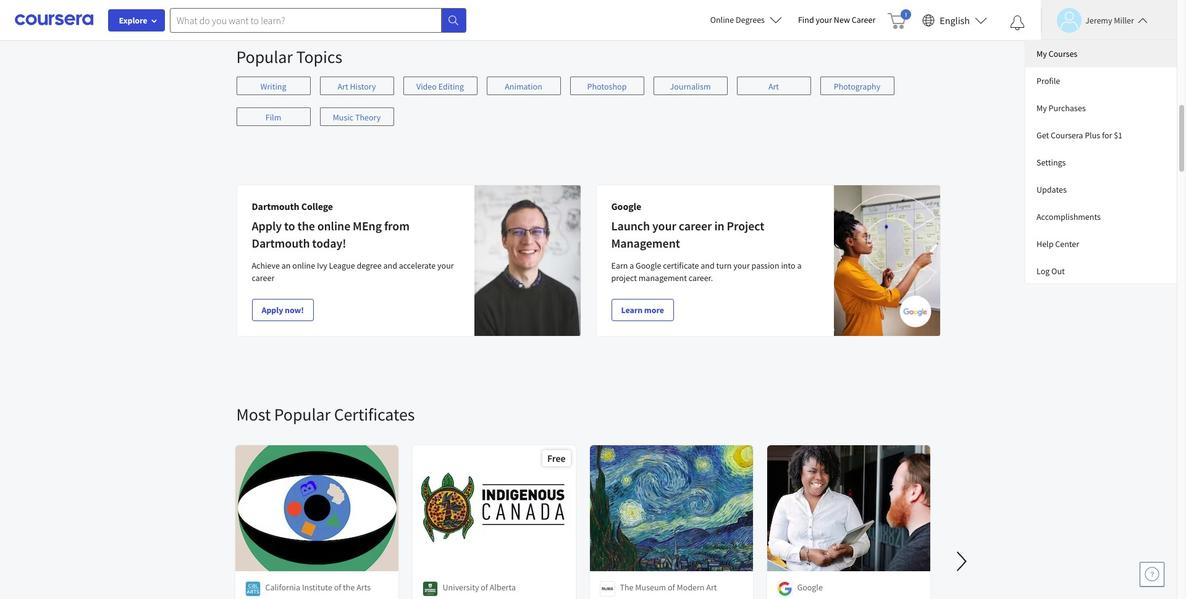 Task type: describe. For each thing, give the bounding box(es) containing it.
jeremy
[[1085, 15, 1112, 26]]

career inside achieve an online ivy league degree and accelerate your career
[[252, 272, 274, 284]]

certificates
[[334, 403, 415, 426]]

the inside dartmouth college apply to the online meng from dartmouth today!
[[297, 218, 315, 233]]

2 of from the left
[[481, 582, 488, 593]]

show notifications image
[[1010, 15, 1025, 30]]

art link
[[737, 77, 811, 95]]

in
[[714, 218, 724, 233]]

explore button
[[108, 9, 165, 32]]

video editing
[[416, 81, 464, 92]]

apply to the online meng from dartmouth today! link
[[252, 218, 409, 251]]

project
[[611, 272, 637, 284]]

$1
[[1114, 130, 1122, 141]]

an
[[282, 260, 291, 271]]

passion
[[751, 260, 779, 271]]

learn more link
[[611, 299, 674, 321]]

university
[[443, 582, 479, 593]]

google link
[[766, 444, 931, 599]]

career
[[852, 14, 875, 25]]

google image
[[777, 581, 792, 597]]

updates
[[1037, 184, 1067, 195]]

ivy
[[317, 260, 327, 271]]

popular topics
[[236, 46, 342, 68]]

online inside dartmouth college apply to the online meng from dartmouth today!
[[317, 218, 350, 233]]

music theory link
[[320, 107, 394, 126]]

california institute of the arts
[[265, 582, 371, 593]]

theory
[[355, 112, 381, 123]]

degrees
[[736, 14, 765, 25]]

my purchases link
[[1025, 95, 1177, 122]]

next slide image
[[947, 547, 976, 576]]

earn a google certificate and turn your passion into a project management career.
[[611, 260, 801, 284]]

most popular certificates
[[236, 403, 415, 426]]

log
[[1037, 266, 1050, 277]]

your right the find
[[816, 14, 832, 25]]

english button
[[918, 0, 992, 40]]

profile link
[[1025, 67, 1177, 95]]

0 vertical spatial popular
[[236, 46, 293, 68]]

coursera
[[1051, 130, 1083, 141]]

california institute of the arts image
[[245, 581, 260, 597]]

new
[[834, 14, 850, 25]]

apply inside dartmouth college apply to the online meng from dartmouth today!
[[252, 218, 282, 233]]

certificate
[[663, 260, 699, 271]]

now!
[[285, 305, 304, 316]]

your inside achieve an online ivy league degree and accelerate your career
[[437, 260, 454, 271]]

into
[[781, 260, 795, 271]]

google for google
[[797, 582, 823, 593]]

free
[[547, 452, 566, 465]]

most popular certificates carousel element
[[230, 366, 1186, 599]]

earn
[[611, 260, 628, 271]]

the museum of modern art link
[[588, 444, 754, 599]]

writing link
[[236, 77, 310, 95]]

find your new career
[[798, 14, 875, 25]]

modern
[[677, 582, 704, 593]]

help center
[[1037, 238, 1079, 250]]

today!
[[312, 235, 346, 251]]

california institute of the arts link
[[234, 444, 399, 599]]

institute
[[302, 582, 332, 593]]

topics
[[296, 46, 342, 68]]

coursera image
[[15, 10, 93, 30]]

online degrees button
[[700, 6, 792, 33]]

video
[[416, 81, 437, 92]]

the inside most popular certificates carousel element
[[343, 582, 355, 593]]

help
[[1037, 238, 1053, 250]]

purchases
[[1049, 103, 1086, 114]]

learn more
[[621, 305, 664, 316]]

animation
[[505, 81, 542, 92]]

photography
[[834, 81, 880, 92]]

list containing writing
[[236, 77, 940, 138]]

career inside google launch your career in project management
[[679, 218, 712, 233]]

my for my purchases
[[1037, 103, 1047, 114]]

history
[[350, 81, 376, 92]]

log out
[[1037, 266, 1065, 277]]

What do you want to learn? text field
[[170, 8, 442, 32]]

dartmouth college apply to the online meng from dartmouth today!
[[252, 200, 409, 251]]

turn
[[716, 260, 732, 271]]

art for art
[[768, 81, 779, 92]]

google launch your career in project management
[[611, 200, 764, 251]]

art inside most popular certificates carousel element
[[706, 582, 717, 593]]

center
[[1055, 238, 1079, 250]]

accomplishments link
[[1025, 203, 1177, 230]]

apply now!
[[262, 305, 304, 316]]

get coursera plus for $1 link
[[1025, 122, 1177, 149]]

university of alberta
[[443, 582, 516, 593]]

accomplishments
[[1037, 211, 1101, 222]]

animation link
[[486, 77, 561, 95]]



Task type: vqa. For each thing, say whether or not it's contained in the screenshot.
Master's Degree · 2 years Master'S
no



Task type: locate. For each thing, give the bounding box(es) containing it.
and right the degree
[[383, 260, 397, 271]]

your inside google launch your career in project management
[[652, 218, 676, 233]]

None search field
[[170, 8, 466, 32]]

art inside "link"
[[768, 81, 779, 92]]

journalism
[[670, 81, 711, 92]]

list
[[236, 6, 931, 20], [236, 77, 940, 138]]

art history link
[[320, 77, 394, 95]]

find
[[798, 14, 814, 25]]

the right to
[[297, 218, 315, 233]]

online
[[317, 218, 350, 233], [292, 260, 315, 271]]

2 dartmouth from the top
[[252, 235, 310, 251]]

california
[[265, 582, 300, 593]]

1 vertical spatial list
[[236, 77, 940, 138]]

dartmouth
[[252, 200, 299, 212], [252, 235, 310, 251]]

google inside most popular certificates carousel element
[[797, 582, 823, 593]]

0 vertical spatial my
[[1037, 48, 1047, 59]]

1 horizontal spatial of
[[481, 582, 488, 593]]

apply left now! on the bottom left of the page
[[262, 305, 283, 316]]

popular up writing link
[[236, 46, 293, 68]]

2 list from the top
[[236, 77, 940, 138]]

your inside earn a google certificate and turn your passion into a project management career.
[[733, 260, 750, 271]]

1 vertical spatial dartmouth
[[252, 235, 310, 251]]

0 horizontal spatial the
[[297, 218, 315, 233]]

0 horizontal spatial online
[[292, 260, 315, 271]]

0 vertical spatial online
[[317, 218, 350, 233]]

out
[[1051, 266, 1065, 277]]

1 my from the top
[[1037, 48, 1047, 59]]

from
[[384, 218, 409, 233]]

1 and from the left
[[383, 260, 397, 271]]

settings
[[1037, 157, 1066, 168]]

google up launch at the top of page
[[611, 200, 641, 212]]

apply left to
[[252, 218, 282, 233]]

jeremy miller button
[[1041, 8, 1148, 32]]

2 horizontal spatial of
[[668, 582, 675, 593]]

help center link
[[1025, 230, 1177, 258]]

1 dartmouth from the top
[[252, 200, 299, 212]]

my courses
[[1037, 48, 1077, 59]]

the left arts
[[343, 582, 355, 593]]

get
[[1037, 130, 1049, 141]]

1 vertical spatial apply
[[262, 305, 283, 316]]

of for the museum of modern art
[[668, 582, 675, 593]]

writing
[[260, 81, 286, 92]]

1 a from the left
[[630, 260, 634, 271]]

art history
[[338, 81, 376, 92]]

popular
[[236, 46, 293, 68], [274, 403, 331, 426]]

1 vertical spatial popular
[[274, 403, 331, 426]]

1 horizontal spatial the
[[343, 582, 355, 593]]

management
[[639, 272, 687, 284]]

0 horizontal spatial career
[[252, 272, 274, 284]]

0 vertical spatial apply
[[252, 218, 282, 233]]

my courses link
[[1025, 40, 1177, 67]]

more
[[644, 305, 664, 316]]

1 list from the top
[[236, 6, 931, 20]]

art for art history
[[338, 81, 348, 92]]

learn
[[621, 305, 643, 316]]

google inside google launch your career in project management
[[611, 200, 641, 212]]

0 horizontal spatial a
[[630, 260, 634, 271]]

2 horizontal spatial art
[[768, 81, 779, 92]]

0 vertical spatial career
[[679, 218, 712, 233]]

0 vertical spatial list
[[236, 6, 931, 20]]

achieve an online ivy league degree and accelerate your career
[[252, 260, 454, 284]]

editing
[[438, 81, 464, 92]]

university of alberta image
[[422, 581, 438, 597]]

updates link
[[1025, 176, 1177, 203]]

plus
[[1085, 130, 1100, 141]]

2 and from the left
[[701, 260, 715, 271]]

google
[[611, 200, 641, 212], [636, 260, 661, 271], [797, 582, 823, 593]]

explore
[[119, 15, 147, 26]]

meng
[[353, 218, 382, 233]]

0 horizontal spatial art
[[338, 81, 348, 92]]

photoshop
[[587, 81, 627, 92]]

and up the career.
[[701, 260, 715, 271]]

shopping cart: 1 item image
[[888, 9, 911, 29]]

of right institute
[[334, 582, 341, 593]]

1 horizontal spatial and
[[701, 260, 715, 271]]

3 of from the left
[[668, 582, 675, 593]]

help center image
[[1145, 567, 1159, 582]]

music theory
[[333, 112, 381, 123]]

online
[[710, 14, 734, 25]]

my left courses
[[1037, 48, 1047, 59]]

1 horizontal spatial career
[[679, 218, 712, 233]]

alberta
[[490, 582, 516, 593]]

film link
[[236, 107, 310, 126]]

apply now! link
[[252, 299, 314, 321]]

courses
[[1049, 48, 1077, 59]]

your
[[816, 14, 832, 25], [652, 218, 676, 233], [437, 260, 454, 271], [733, 260, 750, 271]]

1 horizontal spatial art
[[706, 582, 717, 593]]

get coursera plus for $1
[[1037, 130, 1122, 141]]

and inside achieve an online ivy league degree and accelerate your career
[[383, 260, 397, 271]]

of for california institute of the arts
[[334, 582, 341, 593]]

of left modern
[[668, 582, 675, 593]]

and inside earn a google certificate and turn your passion into a project management career.
[[701, 260, 715, 271]]

find your new career link
[[792, 12, 882, 28]]

online inside achieve an online ivy league degree and accelerate your career
[[292, 260, 315, 271]]

2 my from the top
[[1037, 103, 1047, 114]]

online up today!
[[317, 218, 350, 233]]

popular right most
[[274, 403, 331, 426]]

1 vertical spatial career
[[252, 272, 274, 284]]

0 vertical spatial the
[[297, 218, 315, 233]]

1 vertical spatial online
[[292, 260, 315, 271]]

video editing link
[[403, 77, 477, 95]]

the museum of modern art
[[620, 582, 717, 593]]

0 vertical spatial google
[[611, 200, 641, 212]]

2 a from the left
[[797, 260, 801, 271]]

career
[[679, 218, 712, 233], [252, 272, 274, 284]]

the museum of modern art image
[[599, 581, 615, 597]]

your right turn at the right top of the page
[[733, 260, 750, 271]]

1 vertical spatial the
[[343, 582, 355, 593]]

1 vertical spatial google
[[636, 260, 661, 271]]

1 of from the left
[[334, 582, 341, 593]]

of left the 'alberta'
[[481, 582, 488, 593]]

my for my courses
[[1037, 48, 1047, 59]]

the
[[620, 582, 634, 593]]

dartmouth down to
[[252, 235, 310, 251]]

accelerate
[[399, 260, 436, 271]]

settings link
[[1025, 149, 1177, 176]]

achieve
[[252, 260, 280, 271]]

your up 'management' at the top right of the page
[[652, 218, 676, 233]]

online right an
[[292, 260, 315, 271]]

google up management
[[636, 260, 661, 271]]

profile
[[1037, 75, 1060, 86]]

career down achieve
[[252, 272, 274, 284]]

a right earn on the right top of page
[[630, 260, 634, 271]]

0 horizontal spatial of
[[334, 582, 341, 593]]

journalism link
[[653, 77, 727, 95]]

jeremy miller
[[1085, 15, 1134, 26]]

0 vertical spatial dartmouth
[[252, 200, 299, 212]]

most
[[236, 403, 271, 426]]

my left the purchases
[[1037, 103, 1047, 114]]

google for google launch your career in project management
[[611, 200, 641, 212]]

your right accelerate
[[437, 260, 454, 271]]

film
[[265, 112, 281, 123]]

launch
[[611, 218, 650, 233]]

english
[[940, 14, 970, 26]]

1 horizontal spatial online
[[317, 218, 350, 233]]

jeremy miller menu
[[1025, 40, 1177, 284]]

2 vertical spatial google
[[797, 582, 823, 593]]

1 vertical spatial my
[[1037, 103, 1047, 114]]

project
[[727, 218, 764, 233]]

log out button
[[1025, 258, 1177, 284]]

dartmouth up to
[[252, 200, 299, 212]]

to
[[284, 218, 295, 233]]

art
[[338, 81, 348, 92], [768, 81, 779, 92], [706, 582, 717, 593]]

music
[[333, 112, 353, 123]]

google right google icon
[[797, 582, 823, 593]]

launch your career in project management link
[[611, 218, 764, 251]]

career left in in the top of the page
[[679, 218, 712, 233]]

museum
[[635, 582, 666, 593]]

photoshop link
[[570, 77, 644, 95]]

my purchases
[[1037, 103, 1086, 114]]

online degrees
[[710, 14, 765, 25]]

1 horizontal spatial a
[[797, 260, 801, 271]]

0 horizontal spatial and
[[383, 260, 397, 271]]

google inside earn a google certificate and turn your passion into a project management career.
[[636, 260, 661, 271]]

a right into
[[797, 260, 801, 271]]



